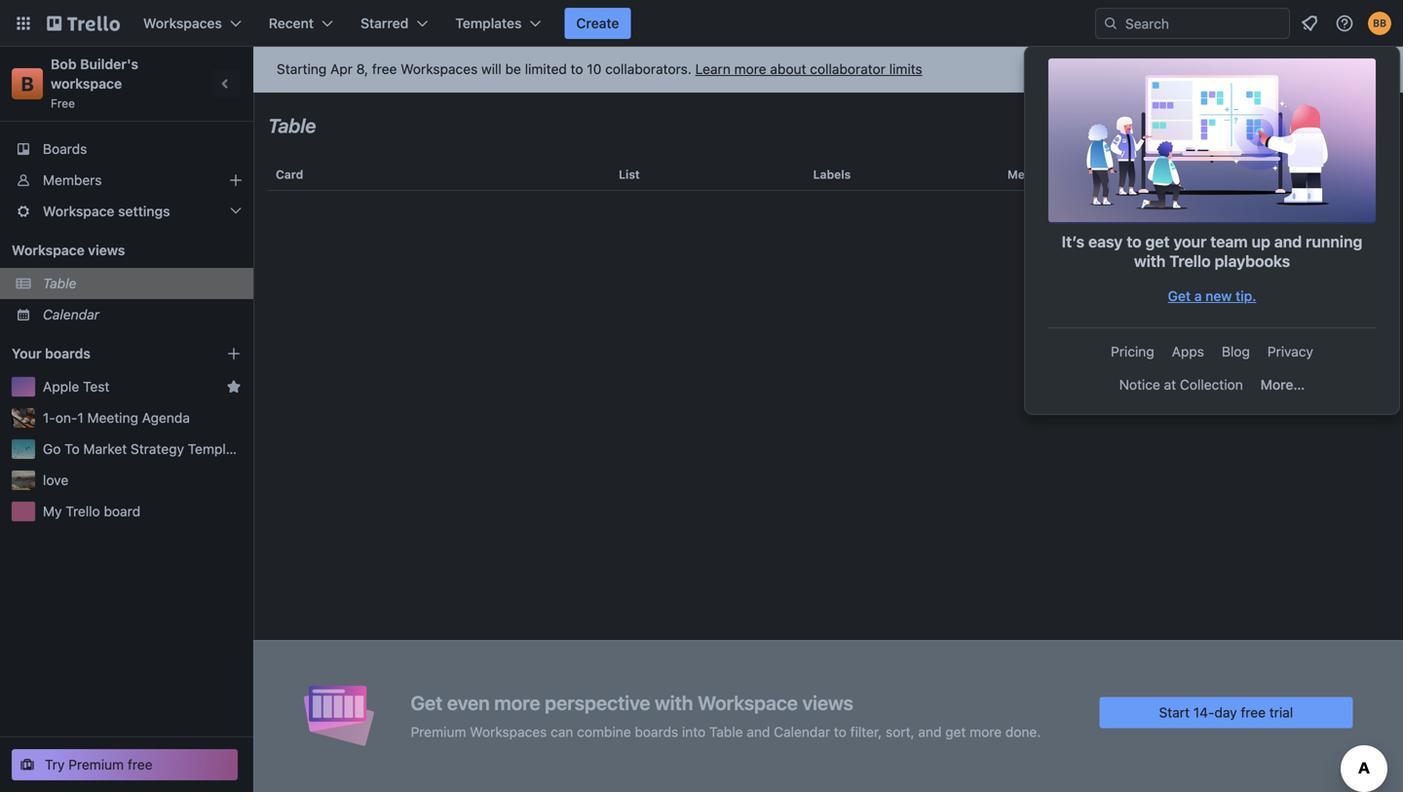 Task type: describe. For each thing, give the bounding box(es) containing it.
it's easy to get your team up and running with trello playbooks link
[[1048, 58, 1376, 279]]

boards inside get even more perspective with workspace views premium workspaces can combine boards into table and calendar to filter, sort, and get more done.
[[635, 724, 678, 740]]

1 vertical spatial more
[[494, 691, 540, 714]]

go to market strategy template
[[43, 441, 246, 457]]

sort,
[[886, 724, 914, 740]]

workspace
[[51, 76, 122, 92]]

add board image
[[226, 346, 242, 361]]

day
[[1214, 704, 1237, 721]]

1 horizontal spatial table
[[268, 114, 316, 137]]

go
[[43, 441, 61, 457]]

perspective
[[545, 691, 650, 714]]

filter,
[[850, 724, 882, 740]]

members button
[[1000, 151, 1194, 198]]

templates button
[[444, 8, 553, 39]]

try premium free
[[45, 757, 153, 773]]

apple test link
[[43, 377, 218, 397]]

it's
[[1062, 232, 1084, 251]]

1 vertical spatial workspaces
[[401, 61, 478, 77]]

up
[[1252, 232, 1270, 251]]

trello inside 'it's easy to get your team up and running with trello playbooks'
[[1170, 252, 1211, 270]]

workspaces inside dropdown button
[[143, 15, 222, 31]]

card button
[[268, 151, 611, 198]]

collection
[[1180, 377, 1243, 393]]

get for a
[[1168, 288, 1191, 304]]

views inside get even more perspective with workspace views premium workspaces can combine boards into table and calendar to filter, sort, and get more done.
[[802, 691, 853, 714]]

filters button
[[1310, 110, 1385, 141]]

search image
[[1103, 16, 1119, 31]]

bob builder's workspace link
[[51, 56, 142, 92]]

limits
[[889, 61, 922, 77]]

your boards with 5 items element
[[12, 342, 197, 365]]

starting apr 8, free workspaces will be limited to 10 collaborators. learn more about collaborator limits
[[277, 61, 922, 77]]

0 horizontal spatial to
[[571, 61, 583, 77]]

starred icon image
[[226, 379, 242, 395]]

your
[[1174, 232, 1207, 251]]

workspaces button
[[132, 8, 253, 39]]

new
[[1205, 288, 1232, 304]]

to inside 'it's easy to get your team up and running with trello playbooks'
[[1127, 232, 1142, 251]]

agenda
[[142, 410, 190, 426]]

it's easy to get your team up and running with trello playbooks
[[1062, 232, 1362, 270]]

1
[[77, 410, 84, 426]]

b link
[[12, 68, 43, 99]]

get inside get even more perspective with workspace views premium workspaces can combine boards into table and calendar to filter, sort, and get more done.
[[945, 724, 966, 740]]

free for trial
[[1241, 704, 1266, 721]]

settings
[[118, 203, 170, 219]]

with inside get even more perspective with workspace views premium workspaces can combine boards into table and calendar to filter, sort, and get more done.
[[655, 691, 693, 714]]

privacy
[[1267, 343, 1313, 360]]

collaborators.
[[605, 61, 692, 77]]

recent button
[[257, 8, 345, 39]]

0 vertical spatial views
[[88, 242, 125, 258]]

try premium free button
[[12, 749, 238, 780]]

a
[[1194, 288, 1202, 304]]

on-
[[55, 410, 77, 426]]

date
[[1228, 168, 1253, 181]]

free
[[51, 96, 75, 110]]

love
[[43, 472, 68, 488]]

table containing card
[[253, 151, 1403, 792]]

premium inside button
[[68, 757, 124, 773]]

get a new tip. button
[[1048, 281, 1376, 312]]

into
[[682, 724, 706, 740]]

Table text field
[[268, 107, 316, 144]]

my
[[43, 503, 62, 519]]

workspace for workspace settings
[[43, 203, 114, 219]]

can
[[551, 724, 573, 740]]

board
[[104, 503, 140, 519]]

at
[[1164, 377, 1176, 393]]

blog
[[1222, 343, 1250, 360]]

pricing
[[1111, 343, 1154, 360]]

templates
[[455, 15, 522, 31]]

will
[[481, 61, 502, 77]]

Search field
[[1119, 9, 1289, 38]]

easy
[[1088, 232, 1123, 251]]

pricing link
[[1103, 336, 1162, 367]]

10
[[587, 61, 602, 77]]

start 14-day free trial
[[1159, 704, 1293, 721]]

0 notifications image
[[1298, 12, 1321, 35]]

apple
[[43, 379, 79, 395]]

filters
[[1339, 117, 1379, 133]]

members link
[[0, 165, 253, 196]]

workspace settings button
[[0, 196, 253, 227]]

starred
[[361, 15, 409, 31]]

builder's
[[80, 56, 138, 72]]

1-
[[43, 410, 55, 426]]

calendar inside calendar 'link'
[[43, 306, 99, 322]]

trello inside "link"
[[66, 503, 100, 519]]



Task type: locate. For each thing, give the bounding box(es) containing it.
table
[[268, 114, 316, 137], [43, 275, 76, 291], [709, 724, 743, 740]]

0 vertical spatial workspaces
[[143, 15, 222, 31]]

and right sort,
[[918, 724, 942, 740]]

0 horizontal spatial views
[[88, 242, 125, 258]]

workspaces left "will"
[[401, 61, 478, 77]]

free right day
[[1241, 704, 1266, 721]]

1 horizontal spatial premium
[[411, 724, 466, 740]]

bob builder (bobbuilder40) image
[[1368, 12, 1391, 35]]

1 vertical spatial boards
[[635, 724, 678, 740]]

premium inside get even more perspective with workspace views premium workspaces can combine boards into table and calendar to filter, sort, and get more done.
[[411, 724, 466, 740]]

1 vertical spatial free
[[1241, 704, 1266, 721]]

0 horizontal spatial get
[[945, 724, 966, 740]]

0 vertical spatial with
[[1134, 252, 1166, 270]]

1 vertical spatial trello
[[66, 503, 100, 519]]

get left a
[[1168, 288, 1191, 304]]

workspace up into
[[698, 691, 798, 714]]

with
[[1134, 252, 1166, 270], [655, 691, 693, 714]]

0 horizontal spatial with
[[655, 691, 693, 714]]

row containing card
[[268, 151, 1388, 198]]

free for workspaces
[[372, 61, 397, 77]]

my trello board link
[[43, 502, 242, 521]]

1 horizontal spatial get
[[1168, 288, 1191, 304]]

0 horizontal spatial members
[[43, 172, 102, 188]]

trello
[[1170, 252, 1211, 270], [66, 503, 100, 519]]

1 horizontal spatial free
[[372, 61, 397, 77]]

combine
[[577, 724, 631, 740]]

get for even
[[411, 691, 443, 714]]

running
[[1306, 232, 1362, 251]]

starred button
[[349, 8, 440, 39]]

get right sort,
[[945, 724, 966, 740]]

0 horizontal spatial more
[[494, 691, 540, 714]]

bob builder's workspace free
[[51, 56, 142, 110]]

2 vertical spatial more
[[970, 724, 1002, 740]]

apr
[[330, 61, 353, 77]]

workspaces up workspace navigation collapse icon
[[143, 15, 222, 31]]

to inside get even more perspective with workspace views premium workspaces can combine boards into table and calendar to filter, sort, and get more done.
[[834, 724, 847, 740]]

even
[[447, 691, 490, 714]]

market
[[83, 441, 127, 457]]

1 vertical spatial workspace
[[12, 242, 84, 258]]

more… button
[[1253, 369, 1313, 400]]

notice at collection
[[1119, 377, 1243, 393]]

workspace settings
[[43, 203, 170, 219]]

more
[[734, 61, 766, 77], [494, 691, 540, 714], [970, 724, 1002, 740]]

0 vertical spatial boards
[[45, 345, 90, 361]]

views up filter,
[[802, 691, 853, 714]]

get left your
[[1145, 232, 1170, 251]]

get inside 'it's easy to get your team up and running with trello playbooks'
[[1145, 232, 1170, 251]]

card
[[276, 168, 303, 181]]

0 vertical spatial get
[[1145, 232, 1170, 251]]

0 vertical spatial more
[[734, 61, 766, 77]]

calendar inside get even more perspective with workspace views premium workspaces can combine boards into table and calendar to filter, sort, and get more done.
[[774, 724, 830, 740]]

trial
[[1269, 704, 1293, 721]]

be
[[505, 61, 521, 77]]

recent
[[269, 15, 314, 31]]

meeting
[[87, 410, 138, 426]]

workspace inside popup button
[[43, 203, 114, 219]]

2 horizontal spatial more
[[970, 724, 1002, 740]]

trello right "my"
[[66, 503, 100, 519]]

limited
[[525, 61, 567, 77]]

workspace views
[[12, 242, 125, 258]]

workspace
[[43, 203, 114, 219], [12, 242, 84, 258], [698, 691, 798, 714]]

0 vertical spatial get
[[1168, 288, 1191, 304]]

1-on-1 meeting agenda link
[[43, 408, 242, 428]]

labels button
[[805, 151, 1000, 198]]

1 vertical spatial get
[[945, 724, 966, 740]]

get left even on the bottom left
[[411, 691, 443, 714]]

2 horizontal spatial and
[[1274, 232, 1302, 251]]

blog link
[[1214, 336, 1258, 367]]

0 horizontal spatial boards
[[45, 345, 90, 361]]

boards left into
[[635, 724, 678, 740]]

table down workspace views
[[43, 275, 76, 291]]

due date
[[1202, 168, 1253, 181]]

list
[[619, 168, 640, 181]]

1 horizontal spatial with
[[1134, 252, 1166, 270]]

try
[[45, 757, 65, 773]]

0 horizontal spatial get
[[411, 691, 443, 714]]

boards
[[45, 345, 90, 361], [635, 724, 678, 740]]

get inside button
[[1168, 288, 1191, 304]]

due date button
[[1194, 151, 1388, 198]]

learn more about collaborator limits link
[[695, 61, 922, 77]]

0 horizontal spatial premium
[[68, 757, 124, 773]]

and right into
[[747, 724, 770, 740]]

1 vertical spatial calendar
[[774, 724, 830, 740]]

2 vertical spatial free
[[128, 757, 153, 773]]

table
[[253, 151, 1403, 792]]

free right 8,
[[372, 61, 397, 77]]

2 vertical spatial table
[[709, 724, 743, 740]]

2 horizontal spatial free
[[1241, 704, 1266, 721]]

about
[[770, 61, 806, 77]]

bob
[[51, 56, 77, 72]]

apple test
[[43, 379, 109, 395]]

template
[[188, 441, 246, 457]]

0 horizontal spatial table
[[43, 275, 76, 291]]

2 vertical spatial workspaces
[[470, 724, 547, 740]]

create button
[[565, 8, 631, 39]]

tip.
[[1236, 288, 1256, 304]]

go to market strategy template link
[[43, 439, 246, 459]]

workspace up workspace views
[[43, 203, 114, 219]]

get
[[1168, 288, 1191, 304], [411, 691, 443, 714]]

1 horizontal spatial to
[[834, 724, 847, 740]]

free
[[372, 61, 397, 77], [1241, 704, 1266, 721], [128, 757, 153, 773]]

boards
[[43, 141, 87, 157]]

get even more perspective with workspace views premium workspaces can combine boards into table and calendar to filter, sort, and get more done.
[[411, 691, 1041, 740]]

apps link
[[1164, 336, 1212, 367]]

learn
[[695, 61, 731, 77]]

0 horizontal spatial and
[[747, 724, 770, 740]]

workspaces inside get even more perspective with workspace views premium workspaces can combine boards into table and calendar to filter, sort, and get more done.
[[470, 724, 547, 740]]

premium down even on the bottom left
[[411, 724, 466, 740]]

1 vertical spatial to
[[1127, 232, 1142, 251]]

trello down your
[[1170, 252, 1211, 270]]

workspace for workspace views
[[12, 242, 84, 258]]

privacy link
[[1260, 336, 1321, 367]]

members inside the members button
[[1007, 168, 1061, 181]]

views down workspace settings
[[88, 242, 125, 258]]

premium
[[411, 724, 466, 740], [68, 757, 124, 773]]

calendar up your boards
[[43, 306, 99, 322]]

get inside get even more perspective with workspace views premium workspaces can combine boards into table and calendar to filter, sort, and get more done.
[[411, 691, 443, 714]]

your boards
[[12, 345, 90, 361]]

calendar left filter,
[[774, 724, 830, 740]]

members inside members link
[[43, 172, 102, 188]]

collaborator
[[810, 61, 886, 77]]

table inside get even more perspective with workspace views premium workspaces can combine boards into table and calendar to filter, sort, and get more done.
[[709, 724, 743, 740]]

1 vertical spatial views
[[802, 691, 853, 714]]

2 vertical spatial to
[[834, 724, 847, 740]]

workspace down workspace settings
[[12, 242, 84, 258]]

1 horizontal spatial more
[[734, 61, 766, 77]]

0 vertical spatial calendar
[[43, 306, 99, 322]]

more right learn
[[734, 61, 766, 77]]

due
[[1202, 168, 1225, 181]]

open information menu image
[[1335, 14, 1354, 33]]

free right try
[[128, 757, 153, 773]]

to left 10
[[571, 61, 583, 77]]

and inside 'it's easy to get your team up and running with trello playbooks'
[[1274, 232, 1302, 251]]

table link
[[43, 274, 242, 293]]

14-
[[1193, 704, 1214, 721]]

workspaces down even on the bottom left
[[470, 724, 547, 740]]

workspaces
[[143, 15, 222, 31], [401, 61, 478, 77], [470, 724, 547, 740]]

0 vertical spatial free
[[372, 61, 397, 77]]

1 vertical spatial get
[[411, 691, 443, 714]]

workspace navigation collapse icon image
[[212, 70, 240, 97]]

1 horizontal spatial and
[[918, 724, 942, 740]]

notice
[[1119, 377, 1160, 393]]

1 horizontal spatial trello
[[1170, 252, 1211, 270]]

b
[[21, 72, 34, 95]]

and right up
[[1274, 232, 1302, 251]]

with inside 'it's easy to get your team up and running with trello playbooks'
[[1134, 252, 1166, 270]]

1-on-1 meeting agenda
[[43, 410, 190, 426]]

table right into
[[709, 724, 743, 740]]

test
[[83, 379, 109, 395]]

boards up the apple
[[45, 345, 90, 361]]

list button
[[611, 151, 805, 198]]

0 vertical spatial trello
[[1170, 252, 1211, 270]]

row
[[268, 151, 1388, 198]]

1 horizontal spatial members
[[1007, 168, 1061, 181]]

playbooks
[[1214, 252, 1290, 270]]

done.
[[1005, 724, 1041, 740]]

0 vertical spatial table
[[268, 114, 316, 137]]

2 vertical spatial workspace
[[698, 691, 798, 714]]

0 horizontal spatial calendar
[[43, 306, 99, 322]]

apps
[[1172, 343, 1204, 360]]

0 vertical spatial workspace
[[43, 203, 114, 219]]

to left filter,
[[834, 724, 847, 740]]

1 vertical spatial with
[[655, 691, 693, 714]]

notice at collection link
[[1111, 369, 1251, 400]]

1 horizontal spatial views
[[802, 691, 853, 714]]

premium right try
[[68, 757, 124, 773]]

1 horizontal spatial boards
[[635, 724, 678, 740]]

1 horizontal spatial get
[[1145, 232, 1170, 251]]

strategy
[[131, 441, 184, 457]]

2 horizontal spatial to
[[1127, 232, 1142, 251]]

0 horizontal spatial free
[[128, 757, 153, 773]]

back to home image
[[47, 8, 120, 39]]

boards link
[[0, 133, 253, 165]]

more…
[[1261, 377, 1305, 393]]

get a new tip.
[[1168, 288, 1256, 304]]

primary element
[[0, 0, 1403, 47]]

to right 'easy'
[[1127, 232, 1142, 251]]

to
[[571, 61, 583, 77], [1127, 232, 1142, 251], [834, 724, 847, 740]]

start
[[1159, 704, 1190, 721]]

starting
[[277, 61, 327, 77]]

1 vertical spatial premium
[[68, 757, 124, 773]]

row inside table
[[268, 151, 1388, 198]]

more right even on the bottom left
[[494, 691, 540, 714]]

labels
[[813, 168, 851, 181]]

members
[[1007, 168, 1061, 181], [43, 172, 102, 188]]

workspace inside get even more perspective with workspace views premium workspaces can combine boards into table and calendar to filter, sort, and get more done.
[[698, 691, 798, 714]]

more left done.
[[970, 724, 1002, 740]]

0 vertical spatial to
[[571, 61, 583, 77]]

0 horizontal spatial trello
[[66, 503, 100, 519]]

0 vertical spatial premium
[[411, 724, 466, 740]]

team
[[1210, 232, 1248, 251]]

1 vertical spatial table
[[43, 275, 76, 291]]

free inside start 14-day free trial "link"
[[1241, 704, 1266, 721]]

1 horizontal spatial calendar
[[774, 724, 830, 740]]

table up card
[[268, 114, 316, 137]]

2 horizontal spatial table
[[709, 724, 743, 740]]

free inside try premium free button
[[128, 757, 153, 773]]

8,
[[356, 61, 368, 77]]



Task type: vqa. For each thing, say whether or not it's contained in the screenshot.
PRIVACY
yes



